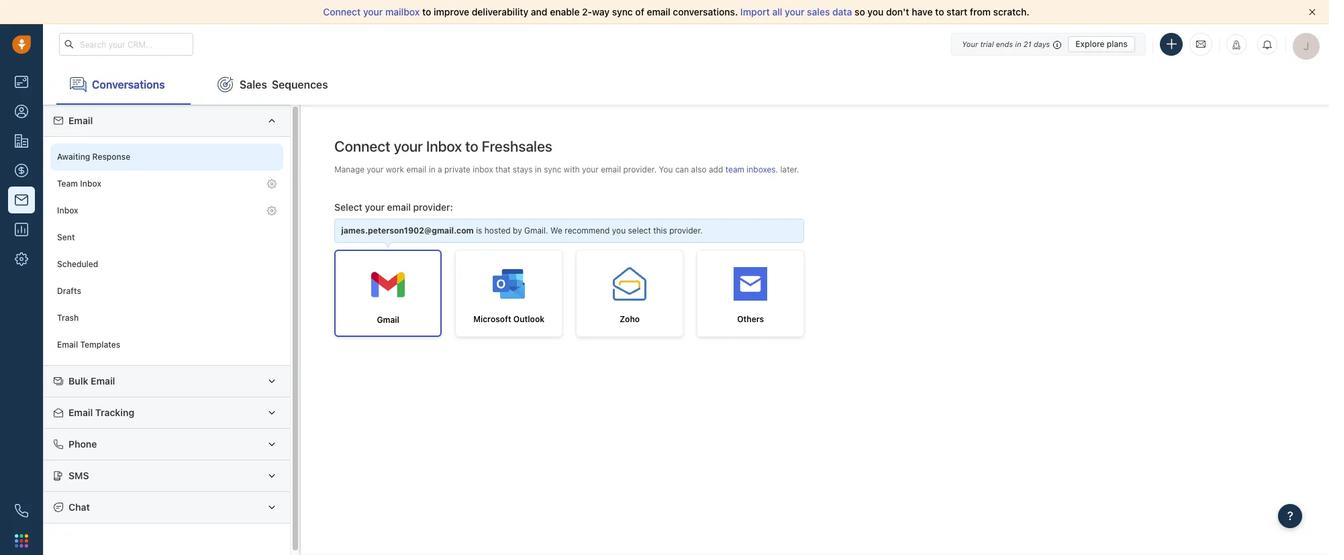 Task type: locate. For each thing, give the bounding box(es) containing it.
conversations
[[92, 78, 165, 90]]

in left the a
[[429, 164, 435, 174]]

in right the stays
[[535, 164, 542, 174]]

stays
[[513, 164, 533, 174]]

your
[[363, 6, 383, 17], [785, 6, 805, 17], [394, 138, 423, 155], [367, 164, 384, 174], [582, 164, 599, 174], [365, 201, 385, 213]]

to up inbox
[[465, 138, 479, 155]]

private
[[444, 164, 471, 174]]

this
[[653, 226, 667, 236]]

add
[[709, 164, 723, 174]]

sales
[[240, 78, 267, 90]]

1 vertical spatial you
[[612, 226, 626, 236]]

to right 'mailbox'
[[422, 6, 431, 17]]

connect
[[323, 6, 361, 17], [334, 138, 390, 155]]

others link
[[697, 250, 804, 337]]

your left 'mailbox'
[[363, 6, 383, 17]]

connect for connect your inbox to freshsales
[[334, 138, 390, 155]]

sync left of
[[612, 6, 633, 17]]

provider. left you
[[623, 164, 657, 174]]

inbox up the a
[[426, 138, 462, 155]]

what's new image
[[1232, 40, 1241, 50]]

email right with
[[601, 164, 621, 174]]

tab list containing conversations
[[43, 64, 1329, 105]]

microsoft
[[473, 314, 511, 325]]

so
[[855, 6, 865, 17]]

2-
[[582, 6, 592, 17]]

way
[[592, 6, 610, 17]]

all
[[772, 6, 782, 17]]

your right select
[[365, 201, 385, 213]]

your for select your email provider:
[[365, 201, 385, 213]]

1 horizontal spatial you
[[868, 6, 884, 17]]

0 vertical spatial you
[[868, 6, 884, 17]]

drafts
[[57, 286, 81, 296]]

don't
[[886, 6, 909, 17]]

you
[[868, 6, 884, 17], [612, 226, 626, 236]]

select your email provider:
[[334, 201, 453, 213]]

trial
[[980, 39, 994, 48]]

conversations.
[[673, 6, 738, 17]]

inbox
[[473, 164, 493, 174]]

sync left with
[[544, 164, 562, 174]]

connect your mailbox to improve deliverability and enable 2-way sync of email conversations. import all your sales data so you don't have to start from scratch.
[[323, 6, 1030, 17]]

2 horizontal spatial to
[[935, 6, 944, 17]]

email templates link
[[50, 332, 283, 359]]

0 horizontal spatial to
[[422, 6, 431, 17]]

1 vertical spatial inbox
[[80, 179, 101, 189]]

provider. right this
[[669, 226, 703, 236]]

1 vertical spatial sync
[[544, 164, 562, 174]]

sent
[[57, 233, 75, 243]]

work
[[386, 164, 404, 174]]

response
[[92, 152, 130, 162]]

0 vertical spatial sync
[[612, 6, 633, 17]]

email
[[68, 115, 93, 126], [57, 340, 78, 350], [91, 375, 115, 387], [68, 407, 93, 418]]

your left work in the left of the page
[[367, 164, 384, 174]]

Search your CRM... text field
[[59, 33, 193, 56]]

in
[[1015, 39, 1022, 48], [429, 164, 435, 174], [535, 164, 542, 174]]

to
[[422, 6, 431, 17], [935, 6, 944, 17], [465, 138, 479, 155]]

email right work in the left of the page
[[406, 164, 427, 174]]

you right the so
[[868, 6, 884, 17]]

trash link
[[50, 305, 283, 332]]

email up phone on the left bottom
[[68, 407, 93, 418]]

0 horizontal spatial provider.
[[623, 164, 657, 174]]

email up james.peterson1902@gmail.com
[[387, 201, 411, 213]]

email for email tracking
[[68, 407, 93, 418]]

data
[[833, 6, 852, 17]]

select
[[628, 226, 651, 236]]

phone image
[[15, 504, 28, 518]]

1 horizontal spatial provider.
[[669, 226, 703, 236]]

to left "start"
[[935, 6, 944, 17]]

connect up manage
[[334, 138, 390, 155]]

scratch.
[[993, 6, 1030, 17]]

0 horizontal spatial you
[[612, 226, 626, 236]]

team inbox link
[[50, 171, 283, 197]]

email tracking
[[68, 407, 134, 418]]

explore plans link
[[1068, 36, 1135, 52]]

with
[[564, 164, 580, 174]]

microsoft outlook
[[473, 314, 545, 325]]

email right bulk
[[91, 375, 115, 387]]

bulk
[[68, 375, 88, 387]]

scheduled
[[57, 259, 98, 269]]

email down trash
[[57, 340, 78, 350]]

inbox down team
[[57, 206, 78, 216]]

to for improve
[[422, 6, 431, 17]]

you left 'select'
[[612, 226, 626, 236]]

in left the 21
[[1015, 39, 1022, 48]]

inbox
[[426, 138, 462, 155], [80, 179, 101, 189], [57, 206, 78, 216]]

your up work in the left of the page
[[394, 138, 423, 155]]

team
[[726, 164, 745, 174]]

2 horizontal spatial inbox
[[426, 138, 462, 155]]

close image
[[1309, 9, 1316, 15]]

connect left 'mailbox'
[[323, 6, 361, 17]]

james.peterson1902@gmail.com
[[341, 226, 474, 236]]

inbox link
[[50, 197, 283, 224]]

tab list
[[43, 64, 1329, 105]]

1 horizontal spatial inbox
[[80, 179, 101, 189]]

1 vertical spatial connect
[[334, 138, 390, 155]]

inbox right team
[[80, 179, 101, 189]]

1 horizontal spatial to
[[465, 138, 479, 155]]

explore
[[1076, 39, 1105, 49]]

recommend
[[565, 226, 610, 236]]

and
[[531, 6, 548, 17]]

phone
[[68, 438, 97, 450]]

sync
[[612, 6, 633, 17], [544, 164, 562, 174]]

0 vertical spatial connect
[[323, 6, 361, 17]]

email up awaiting
[[68, 115, 93, 126]]

manage
[[334, 164, 365, 174]]

awaiting
[[57, 152, 90, 162]]

mailbox
[[385, 6, 420, 17]]

phone element
[[8, 497, 35, 524]]

1 vertical spatial provider.
[[669, 226, 703, 236]]

2 vertical spatial inbox
[[57, 206, 78, 216]]

trash
[[57, 313, 79, 323]]

scheduled link
[[50, 251, 283, 278]]

plans
[[1107, 39, 1128, 49]]



Task type: vqa. For each thing, say whether or not it's contained in the screenshot.
Manage your work email in a private inbox that stays in sync with your email provider. You can also add team inboxes. later.'s your
yes



Task type: describe. For each thing, give the bounding box(es) containing it.
your right all
[[785, 6, 805, 17]]

ends
[[996, 39, 1013, 48]]

of
[[635, 6, 644, 17]]

templates
[[80, 340, 120, 350]]

21
[[1024, 39, 1032, 48]]

team
[[57, 179, 78, 189]]

we
[[551, 226, 563, 236]]

outlook
[[513, 314, 545, 325]]

deliverability
[[472, 6, 529, 17]]

that
[[496, 164, 511, 174]]

days
[[1034, 39, 1050, 48]]

sent link
[[50, 224, 283, 251]]

microsoft outlook link
[[455, 250, 563, 337]]

sales sequences
[[240, 78, 328, 90]]

0 vertical spatial inbox
[[426, 138, 462, 155]]

team inbox
[[57, 179, 101, 189]]

hosted
[[485, 226, 511, 236]]

conversations link
[[56, 64, 191, 105]]

inboxes.
[[747, 164, 778, 174]]

select
[[334, 201, 362, 213]]

connect your mailbox link
[[323, 6, 422, 17]]

drafts link
[[50, 278, 283, 305]]

0 vertical spatial provider.
[[623, 164, 657, 174]]

connect for connect your mailbox to improve deliverability and enable 2-way sync of email conversations. import all your sales data so you don't have to start from scratch.
[[323, 6, 361, 17]]

to for freshsales
[[465, 138, 479, 155]]

sales sequences link
[[204, 64, 342, 105]]

0 horizontal spatial inbox
[[57, 206, 78, 216]]

0 horizontal spatial sync
[[544, 164, 562, 174]]

explore plans
[[1076, 39, 1128, 49]]

manage your work email in a private inbox that stays in sync with your email provider. you can also add team inboxes. later.
[[334, 164, 799, 174]]

from
[[970, 6, 991, 17]]

gmail
[[377, 315, 399, 325]]

start
[[947, 6, 968, 17]]

your
[[962, 39, 978, 48]]

email for email templates
[[57, 340, 78, 350]]

0 horizontal spatial in
[[429, 164, 435, 174]]

your right with
[[582, 164, 599, 174]]

chat
[[68, 501, 90, 513]]

sequences
[[272, 78, 328, 90]]

enable
[[550, 6, 580, 17]]

1 horizontal spatial in
[[535, 164, 542, 174]]

you
[[659, 164, 673, 174]]

freshworks switcher image
[[15, 534, 28, 548]]

is
[[476, 226, 482, 236]]

zoho
[[620, 314, 640, 325]]

by
[[513, 226, 522, 236]]

can
[[675, 164, 689, 174]]

email for email
[[68, 115, 93, 126]]

sms
[[68, 470, 89, 481]]

sales
[[807, 6, 830, 17]]

awaiting response
[[57, 152, 130, 162]]

freshsales
[[482, 138, 552, 155]]

tracking
[[95, 407, 134, 418]]

import all your sales data link
[[740, 6, 855, 17]]

others
[[737, 314, 764, 325]]

your trial ends in 21 days
[[962, 39, 1050, 48]]

your for manage your work email in a private inbox that stays in sync with your email provider. you can also add team inboxes. later.
[[367, 164, 384, 174]]

1 horizontal spatial sync
[[612, 6, 633, 17]]

awaiting response link
[[50, 144, 283, 171]]

james.peterson1902@gmail.com is hosted by gmail. we recommend you select this provider.
[[341, 226, 703, 236]]

your for connect your mailbox to improve deliverability and enable 2-way sync of email conversations. import all your sales data so you don't have to start from scratch.
[[363, 6, 383, 17]]

later.
[[781, 164, 799, 174]]

send email image
[[1196, 38, 1206, 50]]

2 horizontal spatial in
[[1015, 39, 1022, 48]]

zoho link
[[576, 250, 684, 337]]

email right of
[[647, 6, 671, 17]]

your for connect your inbox to freshsales
[[394, 138, 423, 155]]

import
[[740, 6, 770, 17]]

bulk email
[[68, 375, 115, 387]]

also
[[691, 164, 707, 174]]

have
[[912, 6, 933, 17]]

gmail link
[[334, 250, 442, 337]]

connect your inbox to freshsales
[[334, 138, 552, 155]]

team inboxes. link
[[726, 164, 781, 174]]

a
[[438, 164, 442, 174]]

gmail.
[[524, 226, 548, 236]]

provider:
[[413, 201, 453, 213]]

improve
[[434, 6, 469, 17]]



